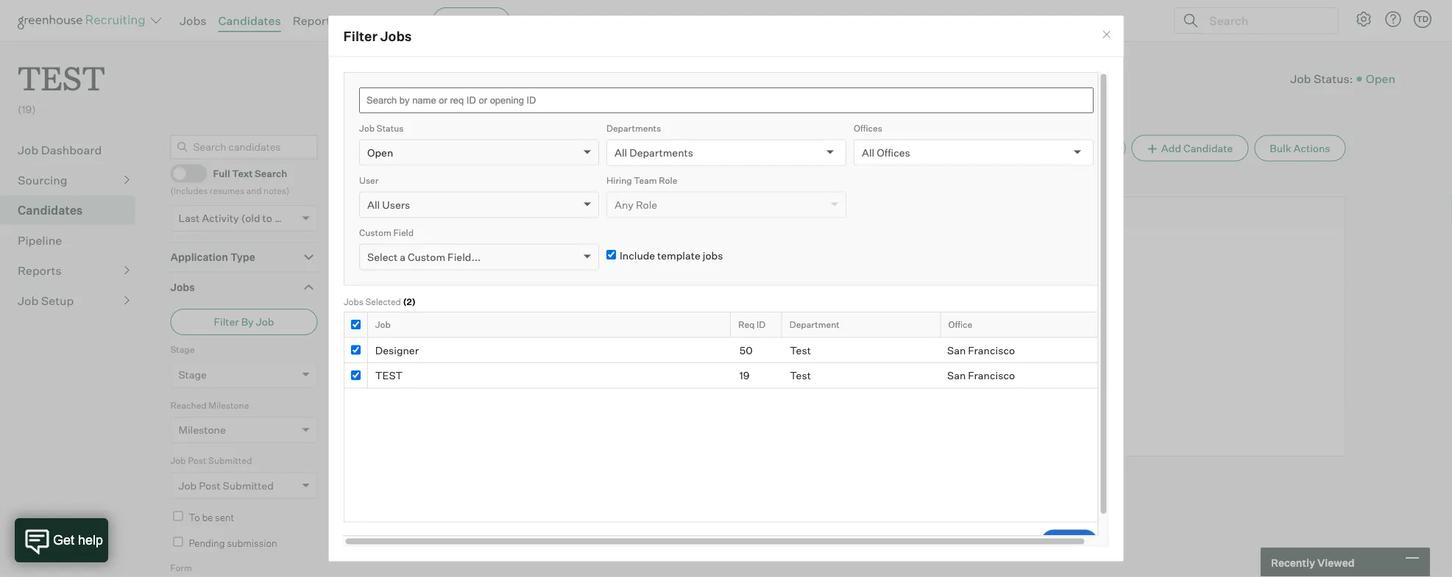 Task type: vqa. For each thing, say whether or not it's contained in the screenshot.
Designer
yes



Task type: locate. For each thing, give the bounding box(es) containing it.
interviews
[[622, 253, 664, 264], [622, 314, 664, 325], [622, 375, 664, 386]]

candidates right jobs 'link'
[[218, 13, 281, 28]]

1 vertical spatial candidates
[[18, 203, 83, 218]]

1 horizontal spatial filter
[[343, 28, 378, 44]]

1 vertical spatial open
[[367, 146, 393, 158]]

departments up team
[[629, 146, 693, 158]]

0 vertical spatial for
[[716, 253, 727, 264]]

1 for from the top
[[716, 253, 727, 264]]

milestone down stage element
[[209, 400, 249, 411]]

reports left filter jobs
[[293, 13, 337, 28]]

text
[[232, 168, 253, 180]]

users
[[382, 198, 410, 211]]

showing 4 candidate applications
[[345, 140, 508, 153]]

test for 50
[[789, 344, 811, 356]]

post up to be sent
[[199, 480, 220, 493]]

0 vertical spatial custom
[[359, 227, 391, 238]]

interviews for michelle gardner
[[622, 375, 664, 386]]

1 vertical spatial for
[[716, 314, 727, 325]]

0 vertical spatial interviews
[[622, 253, 664, 264]]

req id
[[738, 319, 765, 330]]

2 schedule from the top
[[677, 314, 714, 325]]

candidates
[[218, 13, 281, 28], [18, 203, 83, 218]]

showing
[[345, 140, 387, 153]]

2 vertical spatial interviews
[[622, 375, 664, 386]]

1 vertical spatial role
[[635, 198, 657, 211]]

1 vertical spatial schedule
[[677, 314, 714, 325]]

0 vertical spatial submitted
[[208, 456, 252, 467]]

resumes
[[210, 186, 244, 197]]

1 horizontal spatial test
[[375, 369, 402, 382]]

san for 19
[[947, 369, 965, 382]]

milestone down reached milestone on the left of the page
[[178, 424, 226, 437]]

status
[[376, 122, 403, 133]]

stage
[[170, 345, 195, 356], [178, 368, 207, 381]]

role right team
[[659, 175, 677, 186]]

interviews to schedule for preliminary screen link for michelle gardner
[[608, 373, 811, 387]]

1 vertical spatial at
[[434, 321, 442, 332]]

configure image
[[1355, 10, 1373, 28]]

req
[[738, 319, 754, 330]]

0 vertical spatial interviews to schedule for preliminary screen link
[[608, 251, 811, 265]]

0 vertical spatial candidates link
[[218, 13, 281, 28]]

at down davis
[[434, 321, 442, 332]]

last activity (old to new) option
[[178, 212, 298, 225]]

product
[[361, 321, 393, 332]]

include template jobs
[[619, 249, 723, 262]]

filter for filter jobs
[[343, 28, 378, 44]]

test left gardner
[[375, 369, 402, 382]]

3 interviews to schedule for preliminary screen link from the top
[[608, 373, 811, 387]]

0 vertical spatial test
[[789, 344, 811, 356]]

test up (19)
[[18, 56, 105, 99]]

job status
[[359, 122, 403, 133]]

0 vertical spatial filter
[[343, 28, 378, 44]]

0 vertical spatial interviews to schedule for preliminary screen
[[622, 253, 808, 264]]

2 horizontal spatial all
[[861, 146, 874, 158]]

for
[[716, 253, 727, 264], [716, 314, 727, 325], [716, 375, 727, 386]]

0 vertical spatial at
[[440, 260, 448, 271]]

2 test from the top
[[789, 369, 811, 382]]

1 horizontal spatial candidates
[[218, 13, 281, 28]]

departments
[[606, 122, 661, 133], [629, 146, 693, 158]]

francisco for 19
[[968, 369, 1015, 382]]

all for all offices
[[861, 146, 874, 158]]

1 interviews from the top
[[622, 253, 664, 264]]

patricia davis link
[[361, 303, 436, 320]]

open down the "job status"
[[367, 146, 393, 158]]

last
[[178, 212, 200, 225]]

pending
[[189, 538, 225, 550]]

custom field
[[359, 227, 413, 238]]

interviews for michael rodriguez
[[622, 253, 664, 264]]

greenhouse recruiting image
[[18, 12, 150, 29]]

job post submitted down reached milestone element
[[170, 456, 252, 467]]

filter inside button
[[214, 316, 239, 329]]

candidate
[[399, 140, 447, 153]]

at down rodriguez
[[440, 260, 448, 271]]

at for rodriguez
[[440, 260, 448, 271]]

1 vertical spatial milestone
[[178, 424, 226, 437]]

manager
[[395, 321, 432, 332]]

1 schedule from the top
[[677, 253, 714, 264]]

None checkbox
[[351, 320, 360, 329], [351, 345, 360, 355], [351, 371, 360, 380], [351, 320, 360, 329], [351, 345, 360, 355], [351, 371, 360, 380]]

0 horizontal spatial custom
[[359, 227, 391, 238]]

(19)
[[18, 103, 36, 116]]

close image
[[1101, 29, 1112, 41]]

test inside filter jobs dialog
[[375, 369, 402, 382]]

application
[[170, 251, 228, 264]]

screen up 'department'
[[779, 253, 808, 264]]

To be sent checkbox
[[173, 512, 183, 522]]

candidates link right jobs 'link'
[[218, 13, 281, 28]]

screen right 19
[[779, 375, 808, 386]]

2 vertical spatial schedule
[[677, 375, 714, 386]]

preliminary for davis
[[729, 314, 777, 325]]

screen right the id
[[779, 314, 808, 325]]

pipeline
[[18, 233, 62, 248]]

san francisco
[[947, 344, 1015, 356], [947, 369, 1015, 382]]

preliminary for gardner
[[729, 375, 777, 386]]

0 vertical spatial departments
[[606, 122, 661, 133]]

candidates link
[[218, 13, 281, 28], [18, 201, 130, 219]]

status:
[[1314, 71, 1353, 86]]

1 vertical spatial san
[[947, 369, 965, 382]]

0 horizontal spatial reports link
[[18, 262, 130, 279]]

1 vertical spatial submitted
[[223, 480, 274, 493]]

designer
[[375, 344, 418, 356], [371, 382, 409, 393]]

for left 19
[[716, 375, 727, 386]]

job/status
[[622, 206, 670, 218]]

0 vertical spatial candidates
[[218, 13, 281, 28]]

for right "template"
[[716, 253, 727, 264]]

filter jobs
[[343, 28, 412, 44]]

field
[[393, 227, 413, 238]]

1 horizontal spatial all
[[614, 146, 627, 158]]

1 vertical spatial test
[[789, 369, 811, 382]]

3 interviews from the top
[[622, 375, 664, 386]]

2 interviews from the top
[[622, 314, 664, 325]]

at inside patricia davis product manager at travelnow
[[434, 321, 442, 332]]

0 vertical spatial test
[[18, 56, 105, 99]]

1 vertical spatial interviews to schedule for preliminary screen
[[622, 314, 808, 325]]

1 vertical spatial filter
[[214, 316, 239, 329]]

patricia davis product manager at travelnow
[[361, 303, 488, 332]]

2 san from the top
[[947, 369, 965, 382]]

for left req
[[716, 314, 727, 325]]

1 vertical spatial designer
[[371, 382, 409, 393]]

open inside filter jobs dialog
[[367, 146, 393, 158]]

id
[[756, 319, 765, 330]]

sourcing
[[18, 173, 67, 187]]

schedule left 19
[[677, 375, 714, 386]]

filter inside dialog
[[343, 28, 378, 44]]

2 vertical spatial at
[[411, 382, 419, 393]]

at down michelle gardner link
[[411, 382, 419, 393]]

schedule for michelle gardner
[[677, 375, 714, 386]]

reports link left filter jobs
[[293, 13, 337, 28]]

1 vertical spatial interviews to schedule for preliminary screen link
[[608, 312, 811, 326]]

add for add candidate
[[1161, 142, 1181, 155]]

sourcing link
[[18, 171, 130, 189]]

san francisco for 19
[[947, 369, 1015, 382]]

department
[[789, 319, 839, 330]]

0 vertical spatial san francisco
[[947, 344, 1015, 356]]

francisco
[[968, 344, 1015, 356], [968, 369, 1015, 382]]

bulk actions
[[1270, 142, 1330, 155]]

test for test (19)
[[18, 56, 105, 99]]

search
[[255, 168, 287, 180]]

2 san francisco from the top
[[947, 369, 1015, 382]]

0 vertical spatial job post submitted
[[170, 456, 252, 467]]

screen for rodriguez
[[779, 253, 808, 264]]

interviews to schedule for preliminary screen up req
[[622, 253, 808, 264]]

add inside popup button
[[451, 13, 474, 28]]

pipeline link
[[18, 232, 130, 249]]

2 vertical spatial for
[[716, 375, 727, 386]]

screen for davis
[[779, 314, 808, 325]]

milestone
[[209, 400, 249, 411], [178, 424, 226, 437]]

schedule
[[677, 253, 714, 264], [677, 314, 714, 325], [677, 375, 714, 386]]

designer inside the michelle gardner ui designer at walmart
[[371, 382, 409, 393]]

all
[[614, 146, 627, 158], [861, 146, 874, 158], [367, 198, 380, 211]]

1 horizontal spatial role
[[659, 175, 677, 186]]

jobs
[[180, 13, 206, 28], [380, 28, 412, 44], [170, 281, 195, 294], [343, 296, 363, 307]]

submitted down reached milestone element
[[208, 456, 252, 467]]

(includes
[[170, 186, 208, 197]]

interviews to schedule for preliminary screen up '50'
[[622, 314, 808, 325]]

0 vertical spatial open
[[1366, 71, 1395, 86]]

interviews to schedule for preliminary screen for michelle gardner
[[622, 375, 808, 386]]

add for add
[[451, 13, 474, 28]]

0 vertical spatial designer
[[375, 344, 418, 356]]

checkmark image
[[177, 168, 188, 178]]

0 horizontal spatial filter
[[214, 316, 239, 329]]

0 vertical spatial san
[[947, 344, 965, 356]]

1 vertical spatial test
[[375, 369, 402, 382]]

at for davis
[[434, 321, 442, 332]]

schedule left req
[[677, 314, 714, 325]]

2 vertical spatial interviews to schedule for preliminary screen link
[[608, 373, 811, 387]]

preliminary screen
[[569, 172, 654, 184]]

add button
[[433, 7, 510, 34]]

1 vertical spatial candidates link
[[18, 201, 130, 219]]

2 francisco from the top
[[968, 369, 1015, 382]]

1 horizontal spatial reports
[[293, 13, 337, 28]]

1 san from the top
[[947, 344, 965, 356]]

all departments
[[614, 146, 693, 158]]

1 horizontal spatial add
[[1161, 142, 1181, 155]]

all for all departments
[[614, 146, 627, 158]]

san for 50
[[947, 344, 965, 356]]

3 interviews to schedule for preliminary screen from the top
[[622, 375, 808, 386]]

1 horizontal spatial reports link
[[293, 13, 337, 28]]

1 vertical spatial add
[[1161, 142, 1181, 155]]

0 horizontal spatial all
[[367, 198, 380, 211]]

reports
[[293, 13, 337, 28], [18, 263, 62, 278]]

0 horizontal spatial candidates
[[18, 203, 83, 218]]

reached
[[170, 400, 207, 411]]

submitted
[[208, 456, 252, 467], [223, 480, 274, 493]]

0 vertical spatial role
[[659, 175, 677, 186]]

1 horizontal spatial custom
[[407, 250, 445, 263]]

0 vertical spatial add
[[451, 13, 474, 28]]

0 vertical spatial reports
[[293, 13, 337, 28]]

at inside the michelle gardner ui designer at walmart
[[411, 382, 419, 393]]

filter for filter by job
[[214, 316, 239, 329]]

preliminary down '50'
[[729, 375, 777, 386]]

1 francisco from the top
[[968, 344, 1015, 356]]

0 horizontal spatial open
[[367, 146, 393, 158]]

3 for from the top
[[716, 375, 727, 386]]

candidates link down sourcing link
[[18, 201, 130, 219]]

2 vertical spatial interviews to schedule for preliminary screen
[[622, 375, 808, 386]]

candidates down the sourcing
[[18, 203, 83, 218]]

active
[[355, 172, 383, 184]]

0 vertical spatial milestone
[[209, 400, 249, 411]]

jobs link
[[180, 13, 206, 28]]

1 vertical spatial interviews
[[622, 314, 664, 325]]

1 vertical spatial reports
[[18, 263, 62, 278]]

preliminary for rodriguez
[[729, 253, 777, 264]]

interviews to schedule for preliminary screen down '50'
[[622, 375, 808, 386]]

0 horizontal spatial test
[[18, 56, 105, 99]]

3 schedule from the top
[[677, 375, 714, 386]]

1 vertical spatial francisco
[[968, 369, 1015, 382]]

1 interviews to schedule for preliminary screen link from the top
[[608, 251, 811, 265]]

1 vertical spatial stage
[[178, 368, 207, 381]]

notes)
[[264, 186, 289, 197]]

1 vertical spatial san francisco
[[947, 369, 1015, 382]]

job setup
[[18, 293, 74, 308]]

job inside button
[[256, 316, 274, 329]]

0 vertical spatial francisco
[[968, 344, 1015, 356]]

screen for gardner
[[779, 375, 808, 386]]

at inside michael rodriguez research engineer at amazon
[[440, 260, 448, 271]]

1 san francisco from the top
[[947, 344, 1015, 356]]

2 interviews to schedule for preliminary screen link from the top
[[608, 312, 811, 326]]

0 horizontal spatial add
[[451, 13, 474, 28]]

test link
[[18, 41, 105, 102]]

research
[[361, 260, 399, 271]]

san
[[947, 344, 965, 356], [947, 369, 965, 382]]

post down reached
[[188, 456, 206, 467]]

for for davis
[[716, 314, 727, 325]]

job post submitted
[[170, 456, 252, 467], [178, 480, 274, 493]]

role
[[659, 175, 677, 186], [635, 198, 657, 211]]

2 interviews to schedule for preliminary screen from the top
[[622, 314, 808, 325]]

schedule right the include
[[677, 253, 714, 264]]

offices
[[853, 122, 882, 133], [876, 146, 910, 158]]

1 vertical spatial post
[[199, 480, 220, 493]]

interviews to schedule for preliminary screen
[[622, 253, 808, 264], [622, 314, 808, 325], [622, 375, 808, 386]]

job post submitted up 'sent' on the bottom
[[178, 480, 274, 493]]

preliminary right the jobs
[[729, 253, 777, 264]]

to
[[262, 212, 272, 225], [666, 253, 675, 264], [666, 314, 675, 325], [666, 375, 675, 386]]

role right any
[[635, 198, 657, 211]]

all offices
[[861, 146, 910, 158]]

reports link up job setup link
[[18, 262, 130, 279]]

designer up michelle gardner link
[[375, 344, 418, 356]]

1 vertical spatial departments
[[629, 146, 693, 158]]

0 vertical spatial schedule
[[677, 253, 714, 264]]

to be sent
[[189, 512, 234, 524]]

reports down 'pipeline'
[[18, 263, 62, 278]]

submitted up 'sent' on the bottom
[[223, 480, 274, 493]]

1 interviews to schedule for preliminary screen from the top
[[622, 253, 808, 264]]

1 test from the top
[[789, 344, 811, 356]]

preliminary up '50'
[[729, 314, 777, 325]]

at
[[440, 260, 448, 271], [434, 321, 442, 332], [411, 382, 419, 393]]

open right status:
[[1366, 71, 1395, 86]]

2 for from the top
[[716, 314, 727, 325]]

designer down michelle
[[371, 382, 409, 393]]

0 horizontal spatial candidates link
[[18, 201, 130, 219]]

departments up all departments
[[606, 122, 661, 133]]

test
[[789, 344, 811, 356], [789, 369, 811, 382]]

td button
[[1411, 7, 1434, 31]]

at for gardner
[[411, 382, 419, 393]]

filter by job
[[214, 316, 274, 329]]

generate
[[1010, 142, 1054, 155]]



Task type: describe. For each thing, give the bounding box(es) containing it.
job setup link
[[18, 292, 130, 310]]

jobs
[[702, 249, 723, 262]]

hiring
[[606, 175, 632, 186]]

report
[[1056, 142, 1090, 155]]

michael
[[361, 242, 404, 256]]

all for all users
[[367, 198, 380, 211]]

Search candidates field
[[170, 135, 318, 159]]

office
[[948, 319, 972, 330]]

setup
[[41, 293, 74, 308]]

any
[[614, 198, 633, 211]]

test (19)
[[18, 56, 105, 116]]

to for michael rodriguez
[[666, 253, 675, 264]]

engineer
[[401, 260, 438, 271]]

filter jobs dialog
[[328, 15, 1124, 562]]

include
[[619, 249, 655, 262]]

generate report button
[[991, 135, 1126, 162]]

Search text field
[[1206, 10, 1325, 31]]

0 vertical spatial offices
[[853, 122, 882, 133]]

0 vertical spatial reports link
[[293, 13, 337, 28]]

0 horizontal spatial reports
[[18, 263, 62, 278]]

to
[[189, 512, 200, 524]]

candidate reports are now available! apply filters and select "view in app" element
[[991, 135, 1126, 162]]

to for patricia davis
[[666, 314, 675, 325]]

interviews to schedule for preliminary screen for patricia davis
[[622, 314, 808, 325]]

interviews to schedule for preliminary screen for michael rodriguez
[[622, 253, 808, 264]]

generate report
[[1010, 142, 1090, 155]]

actions
[[1293, 142, 1330, 155]]

(old
[[241, 212, 260, 225]]

san francisco for 50
[[947, 344, 1015, 356]]

0 vertical spatial stage
[[170, 345, 195, 356]]

francisco for 50
[[968, 344, 1015, 356]]

open option
[[367, 146, 393, 158]]

select a custom field...
[[367, 250, 480, 263]]

pending submission
[[189, 538, 277, 550]]

dashboard
[[41, 143, 102, 157]]

Search by name or req ID or opening ID field
[[359, 87, 1093, 113]]

interviews to schedule for preliminary screen link for patricia davis
[[608, 312, 811, 326]]

4
[[389, 140, 396, 153]]

a
[[399, 250, 405, 263]]

walmart
[[421, 382, 456, 393]]

19
[[739, 369, 749, 382]]

michael rodriguez link
[[361, 242, 463, 258]]

ui
[[361, 382, 370, 393]]

screen up any role
[[623, 172, 654, 184]]

selected
[[365, 296, 401, 307]]

davis
[[405, 303, 436, 317]]

activity
[[202, 212, 239, 225]]

job post submitted element
[[170, 454, 318, 510]]

1 vertical spatial custom
[[407, 250, 445, 263]]

interviews to schedule for preliminary screen link for michael rodriguez
[[608, 251, 811, 265]]

1 horizontal spatial candidates link
[[218, 13, 281, 28]]

patricia
[[361, 303, 403, 317]]

1 horizontal spatial open
[[1366, 71, 1395, 86]]

select
[[367, 250, 397, 263]]

bulk
[[1270, 142, 1291, 155]]

team
[[634, 175, 657, 186]]

to for michelle gardner
[[666, 375, 675, 386]]

user
[[359, 175, 378, 186]]

1 vertical spatial job post submitted
[[178, 480, 274, 493]]

filter by job button
[[170, 309, 318, 336]]

reached milestone element
[[170, 399, 318, 454]]

test for test
[[375, 369, 402, 382]]

schedule for patricia davis
[[677, 314, 714, 325]]

50
[[739, 344, 752, 356]]

designer inside filter jobs dialog
[[375, 344, 418, 356]]

add candidate
[[1161, 142, 1233, 155]]

Include template jobs checkbox
[[606, 250, 616, 259]]

0 horizontal spatial role
[[635, 198, 657, 211]]

stage element
[[170, 343, 318, 399]]

michelle
[[361, 364, 407, 378]]

bulk actions link
[[1254, 135, 1346, 162]]

jobs selected (2)
[[343, 296, 415, 307]]

new)
[[274, 212, 298, 225]]

0 vertical spatial post
[[188, 456, 206, 467]]

integrations link
[[348, 13, 415, 28]]

1 vertical spatial reports link
[[18, 262, 130, 279]]

schedule for michael rodriguez
[[677, 253, 714, 264]]

hiring team role
[[606, 175, 677, 186]]

recently viewed
[[1271, 557, 1355, 569]]

last activity (old to new)
[[178, 212, 298, 225]]

name
[[357, 206, 382, 218]]

job dashboard link
[[18, 141, 130, 159]]

preliminary up any
[[569, 172, 621, 184]]

integrations
[[348, 13, 415, 28]]

viewed
[[1317, 557, 1355, 569]]

any role
[[614, 198, 657, 211]]

rodriguez
[[406, 242, 463, 256]]

Pending submission checkbox
[[173, 538, 183, 547]]

recently
[[1271, 557, 1315, 569]]

add candidate link
[[1132, 135, 1248, 162]]

and
[[246, 186, 262, 197]]

by
[[241, 316, 254, 329]]

td button
[[1414, 10, 1431, 28]]

1 vertical spatial offices
[[876, 146, 910, 158]]

(2)
[[403, 296, 415, 307]]

full text search (includes resumes and notes)
[[170, 168, 289, 197]]

for for gardner
[[716, 375, 727, 386]]

candidate
[[1183, 142, 1233, 155]]

all users
[[367, 198, 410, 211]]

submission
[[227, 538, 277, 550]]

for for rodriguez
[[716, 253, 727, 264]]

michael rodriguez research engineer at amazon
[[361, 242, 485, 271]]

interviews for patricia davis
[[622, 314, 664, 325]]

application type
[[170, 251, 255, 264]]

applications
[[449, 140, 508, 153]]

gardner
[[409, 364, 454, 378]]

test for 19
[[789, 369, 811, 382]]

michelle gardner ui designer at walmart
[[361, 364, 456, 393]]



